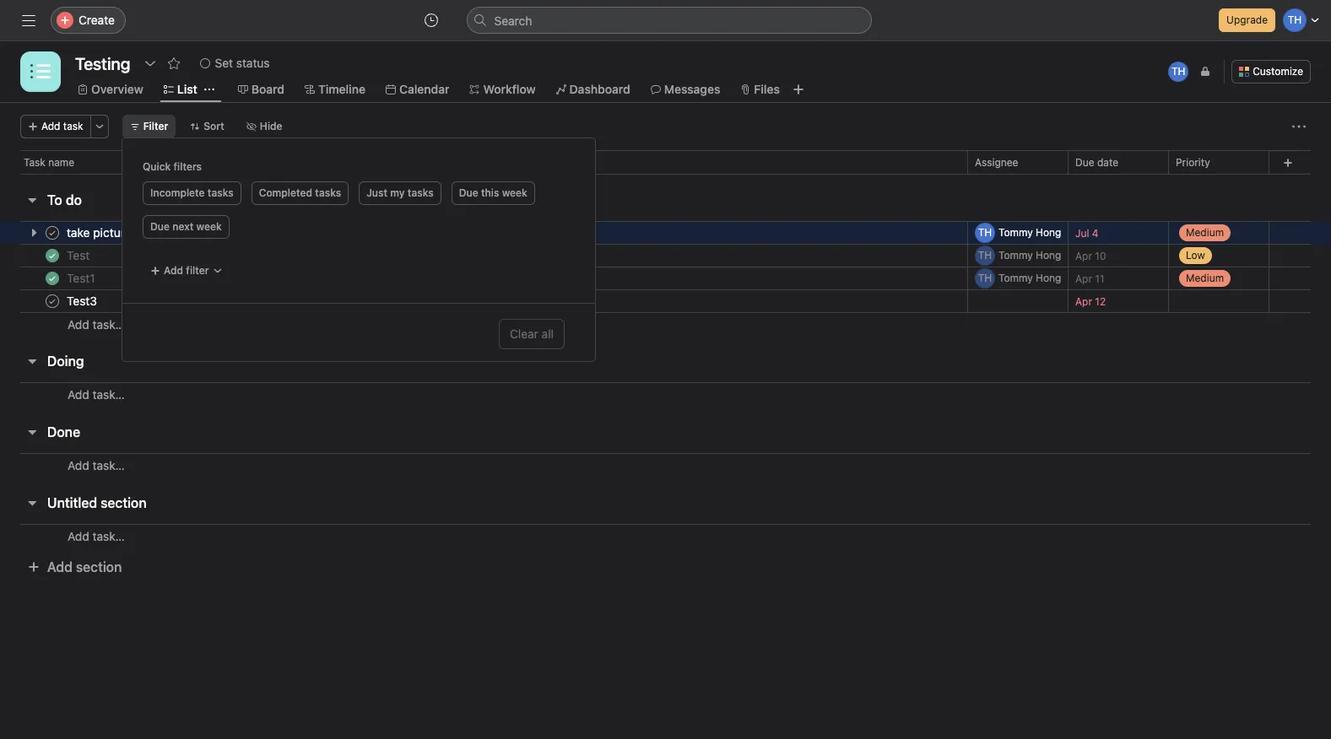 Task type: locate. For each thing, give the bounding box(es) containing it.
sort button
[[183, 115, 232, 138]]

0 vertical spatial week
[[502, 187, 527, 199]]

add task… row for 4th collapse task list for this section icon
[[0, 524, 1331, 556]]

1 add task… from the top
[[68, 317, 125, 331]]

None text field
[[71, 48, 135, 79]]

1 vertical spatial apr
[[1075, 272, 1092, 285]]

2 add task… from the top
[[68, 387, 125, 402]]

3 apr from the top
[[1075, 295, 1092, 308]]

th down tommy hong button
[[978, 272, 992, 284]]

hong left jul
[[1036, 226, 1061, 239]]

completed image left test "text box"
[[42, 246, 62, 266]]

1 horizontal spatial tasks
[[315, 187, 341, 199]]

section right untitled
[[101, 495, 147, 511]]

tasks right completed
[[315, 187, 341, 199]]

tasks inside 'button'
[[408, 187, 434, 199]]

week right next
[[196, 220, 222, 233]]

1 vertical spatial th
[[978, 249, 992, 262]]

clear
[[510, 327, 538, 341]]

4 add task… button from the top
[[68, 528, 125, 546]]

completed image inside test cell
[[42, 246, 62, 266]]

apr inside apr 12 row
[[1075, 295, 1092, 308]]

1 vertical spatial medium
[[1186, 272, 1224, 284]]

add task… row for third collapse task list for this section icon from the top of the page
[[0, 453, 1331, 485]]

tasks inside button
[[315, 187, 341, 199]]

1 tommy hong from the top
[[999, 226, 1061, 239]]

4
[[1092, 227, 1099, 239]]

medium down low
[[1186, 272, 1224, 284]]

medium up low
[[1186, 226, 1224, 239]]

1 task… from the top
[[92, 317, 125, 331]]

tommy hong for apr 11
[[999, 272, 1061, 284]]

1 vertical spatial tommy hong
[[999, 249, 1061, 262]]

2 vertical spatial apr
[[1075, 295, 1092, 308]]

1 vertical spatial hong
[[1036, 249, 1061, 262]]

test1 cell
[[0, 267, 968, 290]]

2 add task… button from the top
[[68, 386, 125, 404]]

more section actions image right doing at left top
[[116, 355, 130, 368]]

apr left '11'
[[1075, 272, 1092, 285]]

th right details icon
[[978, 249, 992, 262]]

1 vertical spatial more section actions image
[[116, 355, 130, 368]]

apr 11
[[1075, 272, 1104, 285]]

hong for apr 10
[[1036, 249, 1061, 262]]

3 add task… button from the top
[[68, 457, 125, 475]]

row containing assignee
[[0, 150, 1331, 181]]

0 vertical spatial section
[[101, 495, 147, 511]]

0 horizontal spatial tasks
[[208, 187, 234, 199]]

clear all button
[[499, 319, 565, 349]]

calendar link
[[386, 80, 449, 99]]

messages
[[664, 82, 720, 96]]

completed tasks
[[259, 187, 341, 199]]

add task… button down test3 text field
[[68, 315, 125, 334]]

2 vertical spatial hong
[[1036, 272, 1061, 284]]

section down "untitled section"
[[76, 560, 122, 575]]

tasks
[[208, 187, 234, 199], [315, 187, 341, 199], [408, 187, 434, 199]]

add task… button
[[68, 315, 125, 334], [68, 386, 125, 404], [68, 457, 125, 475], [68, 528, 125, 546]]

week
[[502, 187, 527, 199], [196, 220, 222, 233]]

2 vertical spatial due
[[150, 220, 170, 233]]

completed image for apr 11
[[42, 268, 62, 289]]

completed checkbox left test "text box"
[[42, 246, 62, 266]]

add down test3 text field
[[68, 317, 89, 331]]

0 horizontal spatial week
[[196, 220, 222, 233]]

due left next
[[150, 220, 170, 233]]

1 vertical spatial completed image
[[42, 246, 62, 266]]

more actions image
[[94, 122, 104, 132]]

completed checkbox inside test3 cell
[[42, 291, 62, 311]]

3 collapse task list for this section image from the top
[[25, 425, 39, 439]]

add left filter
[[164, 264, 183, 277]]

hong
[[1036, 226, 1061, 239], [1036, 249, 1061, 262], [1036, 272, 1061, 284]]

add task… button up "untitled section"
[[68, 457, 125, 475]]

add task… button up add section on the left bottom of page
[[68, 528, 125, 546]]

completed image inside take pictures cell
[[42, 223, 62, 243]]

header to do tree grid
[[0, 218, 1331, 336]]

tommy inside button
[[999, 226, 1033, 239]]

completed checkbox right expand subtask list for the task take pictures
[[42, 223, 62, 243]]

apr for apr 12
[[1075, 295, 1092, 308]]

task… inside header to do tree grid
[[92, 317, 125, 331]]

completed image inside test1 "cell"
[[42, 268, 62, 289]]

1 vertical spatial due
[[459, 187, 478, 199]]

filter button
[[122, 115, 176, 138]]

to
[[47, 192, 62, 208]]

1 completed checkbox from the top
[[42, 223, 62, 243]]

2 tommy from the top
[[999, 249, 1033, 262]]

1 completed image from the top
[[42, 223, 62, 243]]

4 add task… from the top
[[68, 529, 125, 544]]

add inside header to do tree grid
[[68, 317, 89, 331]]

2 task… from the top
[[92, 387, 125, 402]]

board link
[[238, 80, 284, 99]]

files
[[754, 82, 780, 96]]

row
[[0, 150, 1331, 181], [20, 173, 1311, 175], [0, 218, 1331, 248], [0, 241, 1331, 271], [0, 263, 1331, 294]]

1 add task… row from the top
[[0, 312, 1331, 336]]

3 tasks from the left
[[408, 187, 434, 199]]

add task… up "untitled section"
[[68, 458, 125, 473]]

3 add task… row from the top
[[0, 453, 1331, 485]]

1 add task… button from the top
[[68, 315, 125, 334]]

2 vertical spatial tommy hong
[[999, 272, 1061, 284]]

1 vertical spatial tommy
[[999, 249, 1033, 262]]

1 horizontal spatial week
[[502, 187, 527, 199]]

1 apr from the top
[[1075, 249, 1092, 262]]

due
[[1075, 156, 1094, 168], [459, 187, 478, 199], [150, 220, 170, 233]]

3 tommy hong from the top
[[999, 272, 1061, 284]]

hong inside button
[[1036, 226, 1061, 239]]

0 vertical spatial tommy hong
[[999, 226, 1061, 239]]

done button
[[47, 417, 80, 447]]

2 medium from the top
[[1186, 272, 1224, 284]]

more section actions image
[[114, 193, 127, 207], [116, 355, 130, 368]]

1 hong from the top
[[1036, 226, 1061, 239]]

due left this
[[459, 187, 478, 199]]

th
[[1172, 65, 1186, 78], [978, 249, 992, 262], [978, 272, 992, 284]]

completed image
[[42, 223, 62, 243], [42, 246, 62, 266], [42, 268, 62, 289]]

expand sidebar image
[[22, 14, 35, 27]]

section
[[101, 495, 147, 511], [76, 560, 122, 575]]

week right this
[[502, 187, 527, 199]]

row containing tommy hong
[[0, 218, 1331, 248]]

3 task… from the top
[[92, 458, 125, 473]]

timeline
[[318, 82, 365, 96]]

set
[[215, 56, 233, 70]]

apr
[[1075, 249, 1092, 262], [1075, 272, 1092, 285], [1075, 295, 1092, 308]]

more section actions image right add a task to this section image
[[114, 193, 127, 207]]

collapse task list for this section image left untitled
[[25, 496, 39, 510]]

tasks right "my"
[[408, 187, 434, 199]]

due inside row
[[1075, 156, 1094, 168]]

apr 12
[[1075, 295, 1106, 308]]

completed checkbox for apr 12
[[42, 291, 62, 311]]

2 horizontal spatial tasks
[[408, 187, 434, 199]]

0 vertical spatial medium
[[1186, 226, 1224, 239]]

2 tommy hong from the top
[[999, 249, 1061, 262]]

th left manage members icon
[[1172, 65, 1186, 78]]

due next week button
[[143, 215, 229, 239]]

collapse task list for this section image left done
[[25, 425, 39, 439]]

completed checkbox left test3 text field
[[42, 291, 62, 311]]

2 completed checkbox from the top
[[42, 246, 62, 266]]

1 tasks from the left
[[208, 187, 234, 199]]

hong left apr 11
[[1036, 272, 1061, 284]]

completed checkbox for apr 10
[[42, 246, 62, 266]]

untitled
[[47, 495, 97, 511]]

1 medium from the top
[[1186, 226, 1224, 239]]

add down doing at left top
[[68, 387, 89, 402]]

due inside button
[[150, 220, 170, 233]]

hong down tommy hong button
[[1036, 249, 1061, 262]]

2 tasks from the left
[[315, 187, 341, 199]]

2 collapse task list for this section image from the top
[[25, 355, 39, 368]]

apr left 12
[[1075, 295, 1092, 308]]

low button
[[1169, 241, 1269, 271]]

0 vertical spatial th
[[1172, 65, 1186, 78]]

0 horizontal spatial due
[[150, 220, 170, 233]]

completed tasks button
[[251, 181, 349, 205]]

add
[[41, 120, 60, 133], [164, 264, 183, 277], [68, 317, 89, 331], [68, 387, 89, 402], [68, 458, 89, 473], [68, 529, 89, 544], [47, 560, 72, 575]]

tommy
[[999, 226, 1033, 239], [999, 249, 1033, 262], [999, 272, 1033, 284]]

2 hong from the top
[[1036, 249, 1061, 262]]

task…
[[92, 317, 125, 331], [92, 387, 125, 402], [92, 458, 125, 473], [92, 529, 125, 544]]

collapse task list for this section image left the to
[[25, 193, 39, 207]]

task
[[24, 156, 45, 169]]

4 task… from the top
[[92, 529, 125, 544]]

2 vertical spatial completed image
[[42, 268, 62, 289]]

completed image up completed icon
[[42, 268, 62, 289]]

0 vertical spatial completed image
[[42, 223, 62, 243]]

quick
[[143, 160, 171, 173]]

week for due this week
[[502, 187, 527, 199]]

apr 10
[[1075, 249, 1106, 262]]

3 completed image from the top
[[42, 268, 62, 289]]

0 vertical spatial tommy
[[999, 226, 1033, 239]]

3 hong from the top
[[1036, 272, 1061, 284]]

tommy hong inside button
[[999, 226, 1061, 239]]

12
[[1095, 295, 1106, 308]]

add down the done button
[[68, 458, 89, 473]]

0 vertical spatial hong
[[1036, 226, 1061, 239]]

due inside button
[[459, 187, 478, 199]]

completed checkbox up completed icon
[[42, 268, 62, 289]]

set status button
[[192, 51, 277, 75]]

medium inside medium popup button
[[1186, 226, 1224, 239]]

priority
[[1176, 156, 1210, 168]]

1 vertical spatial week
[[196, 220, 222, 233]]

completed checkbox inside test cell
[[42, 246, 62, 266]]

tasks inside button
[[208, 187, 234, 199]]

completed image right expand subtask list for the task take pictures
[[42, 223, 62, 243]]

completed checkbox inside take pictures cell
[[42, 223, 62, 243]]

create button
[[51, 7, 126, 34]]

0 vertical spatial due
[[1075, 156, 1094, 168]]

2 vertical spatial tommy
[[999, 272, 1033, 284]]

week inside due this week button
[[502, 187, 527, 199]]

incomplete tasks
[[150, 187, 234, 199]]

completed checkbox inside test1 "cell"
[[42, 268, 62, 289]]

due next week
[[150, 220, 222, 233]]

4 completed checkbox from the top
[[42, 291, 62, 311]]

add inside button
[[41, 120, 60, 133]]

tommy hong
[[999, 226, 1061, 239], [999, 249, 1061, 262], [999, 272, 1061, 284]]

add task… up add section on the left bottom of page
[[68, 529, 125, 544]]

collapse task list for this section image
[[25, 193, 39, 207], [25, 355, 39, 368], [25, 425, 39, 439], [25, 496, 39, 510]]

add to starred image
[[167, 57, 180, 70]]

3 completed checkbox from the top
[[42, 268, 62, 289]]

customize button
[[1232, 60, 1311, 84]]

timeline link
[[305, 80, 365, 99]]

week inside "due next week" button
[[196, 220, 222, 233]]

add task… down doing at left top
[[68, 387, 125, 402]]

Completed checkbox
[[42, 223, 62, 243], [42, 246, 62, 266], [42, 268, 62, 289], [42, 291, 62, 311]]

3 tommy from the top
[[999, 272, 1033, 284]]

2 apr from the top
[[1075, 272, 1092, 285]]

2 add task… row from the top
[[0, 382, 1331, 414]]

add down untitled
[[47, 560, 72, 575]]

2 completed image from the top
[[42, 246, 62, 266]]

add up add section button
[[68, 529, 89, 544]]

apr for apr 10
[[1075, 249, 1092, 262]]

medium inside medium dropdown button
[[1186, 272, 1224, 284]]

medium for medium dropdown button
[[1186, 272, 1224, 284]]

list image
[[30, 62, 51, 82]]

add inside button
[[47, 560, 72, 575]]

incomplete tasks button
[[143, 181, 241, 205]]

add task button
[[20, 115, 91, 138]]

due left "date"
[[1075, 156, 1094, 168]]

add left task
[[41, 120, 60, 133]]

0 vertical spatial apr
[[1075, 249, 1092, 262]]

apr left "10"
[[1075, 249, 1092, 262]]

hide button
[[239, 115, 290, 138]]

list link
[[164, 80, 197, 99]]

assignee
[[975, 156, 1018, 168]]

add task
[[41, 120, 83, 133]]

add field image
[[1283, 157, 1293, 168]]

due for due date
[[1075, 156, 1094, 168]]

quick filters
[[143, 160, 202, 173]]

calendar
[[399, 82, 449, 96]]

tasks right incomplete
[[208, 187, 234, 199]]

add task… row
[[0, 312, 1331, 336], [0, 382, 1331, 414], [0, 453, 1331, 485], [0, 524, 1331, 556]]

1 tommy from the top
[[999, 226, 1033, 239]]

add task… down test3 text field
[[68, 317, 125, 331]]

4 add task… row from the top
[[0, 524, 1331, 556]]

to do
[[47, 192, 82, 208]]

2 vertical spatial th
[[978, 272, 992, 284]]

next
[[172, 220, 194, 233]]

list
[[177, 82, 197, 96]]

add task…
[[68, 317, 125, 331], [68, 387, 125, 402], [68, 458, 125, 473], [68, 529, 125, 544]]

workflow
[[483, 82, 536, 96]]

2 horizontal spatial due
[[1075, 156, 1094, 168]]

add task… button down doing at left top
[[68, 386, 125, 404]]

collapse task list for this section image left doing button
[[25, 355, 39, 368]]

Search tasks, projects, and more text field
[[466, 7, 872, 34]]

1 vertical spatial section
[[76, 560, 122, 575]]

1 horizontal spatial due
[[459, 187, 478, 199]]



Task type: describe. For each thing, give the bounding box(es) containing it.
overview
[[91, 82, 143, 96]]

3 add task… from the top
[[68, 458, 125, 473]]

messages link
[[651, 80, 720, 99]]

add task… row for 3rd collapse task list for this section icon from the bottom
[[0, 382, 1331, 414]]

tommy for apr 11
[[999, 272, 1033, 284]]

add section
[[47, 560, 122, 575]]

take pictures cell
[[0, 221, 968, 245]]

section for add section
[[76, 560, 122, 575]]

clear all
[[510, 327, 554, 341]]

add section button
[[20, 552, 129, 582]]

sort
[[204, 120, 224, 133]]

just my tasks button
[[359, 181, 441, 205]]

completed checkbox for apr 11
[[42, 268, 62, 289]]

add tab image
[[792, 83, 805, 96]]

do
[[66, 192, 82, 208]]

th button
[[1167, 60, 1190, 84]]

jul 4
[[1075, 227, 1099, 239]]

done
[[47, 425, 80, 440]]

name
[[48, 156, 74, 169]]

Test text field
[[63, 247, 95, 264]]

filter
[[186, 264, 209, 277]]

manage members image
[[1201, 67, 1211, 77]]

tasks for incomplete tasks
[[208, 187, 234, 199]]

filters
[[173, 160, 202, 173]]

test cell
[[0, 244, 968, 268]]

completed image
[[42, 291, 62, 311]]

history image
[[424, 14, 438, 27]]

add task… button for 3rd collapse task list for this section icon from the bottom
[[68, 386, 125, 404]]

all
[[542, 327, 554, 341]]

due for due next week
[[150, 220, 170, 233]]

dashboard link
[[556, 80, 630, 99]]

low
[[1186, 249, 1205, 262]]

—
[[1179, 296, 1187, 306]]

th for apr 10
[[978, 249, 992, 262]]

0 vertical spatial more section actions image
[[114, 193, 127, 207]]

upgrade
[[1227, 14, 1268, 26]]

medium button
[[1169, 218, 1269, 248]]

just
[[366, 187, 388, 199]]

11
[[1095, 272, 1104, 285]]

my
[[390, 187, 405, 199]]

section for untitled section
[[101, 495, 147, 511]]

apr for apr 11
[[1075, 272, 1092, 285]]

set status
[[215, 56, 270, 70]]

just my tasks
[[366, 187, 434, 199]]

due this week
[[459, 187, 527, 199]]

due for due this week
[[459, 187, 478, 199]]

completed
[[259, 187, 312, 199]]

incomplete
[[150, 187, 205, 199]]

1 collapse task list for this section image from the top
[[25, 193, 39, 207]]

add task… inside header to do tree grid
[[68, 317, 125, 331]]

hide
[[260, 120, 282, 133]]

hong for apr 11
[[1036, 272, 1061, 284]]

10
[[1095, 249, 1106, 262]]

overview link
[[78, 80, 143, 99]]

jul
[[1075, 227, 1089, 239]]

medium for medium popup button on the top right of the page
[[1186, 226, 1224, 239]]

Test3 text field
[[63, 293, 102, 310]]

create
[[79, 13, 115, 27]]

dashboard
[[569, 82, 630, 96]]

doing button
[[47, 346, 84, 376]]

upgrade button
[[1219, 8, 1275, 32]]

expand subtask list for the task take pictures image
[[27, 226, 41, 240]]

untitled section
[[47, 495, 147, 511]]

take pictures text field
[[63, 225, 142, 241]]

status
[[236, 56, 270, 70]]

to do button
[[47, 185, 82, 215]]

more actions image
[[1292, 120, 1306, 133]]

customize
[[1253, 65, 1303, 78]]

due date
[[1075, 156, 1118, 168]]

add filter
[[164, 264, 209, 277]]

medium button
[[1169, 263, 1269, 294]]

th inside button
[[1172, 65, 1186, 78]]

filter
[[143, 120, 168, 133]]

tommy hong button
[[975, 223, 1064, 243]]

apr 12 row
[[0, 286, 1331, 317]]

4 collapse task list for this section image from the top
[[25, 496, 39, 510]]

Test1 text field
[[63, 270, 100, 287]]

board
[[251, 82, 284, 96]]

due this week button
[[451, 181, 535, 205]]

tommy hong for apr 10
[[999, 249, 1061, 262]]

untitled section button
[[47, 488, 147, 518]]

add filter button
[[143, 259, 230, 283]]

tommy for apr 10
[[999, 249, 1033, 262]]

task name
[[24, 156, 74, 169]]

task
[[63, 120, 83, 133]]

date
[[1097, 156, 1118, 168]]

doing
[[47, 354, 84, 369]]

completed image for apr 10
[[42, 246, 62, 266]]

files link
[[741, 80, 780, 99]]

details image
[[947, 251, 957, 261]]

add inside popup button
[[164, 264, 183, 277]]

add task… button for third collapse task list for this section icon from the top of the page
[[68, 457, 125, 475]]

th for apr 11
[[978, 272, 992, 284]]

tab actions image
[[204, 84, 214, 95]]

add task… button for 4th collapse task list for this section icon
[[68, 528, 125, 546]]

test3 cell
[[0, 290, 968, 313]]

week for due next week
[[196, 220, 222, 233]]

show options image
[[143, 57, 157, 70]]

tasks for completed tasks
[[315, 187, 341, 199]]

— button
[[1169, 286, 1269, 317]]

workflow link
[[470, 80, 536, 99]]

this
[[481, 187, 499, 199]]

add a task to this section image
[[90, 193, 104, 207]]



Task type: vqa. For each thing, say whether or not it's contained in the screenshot.
first list item from the bottom of the page
no



